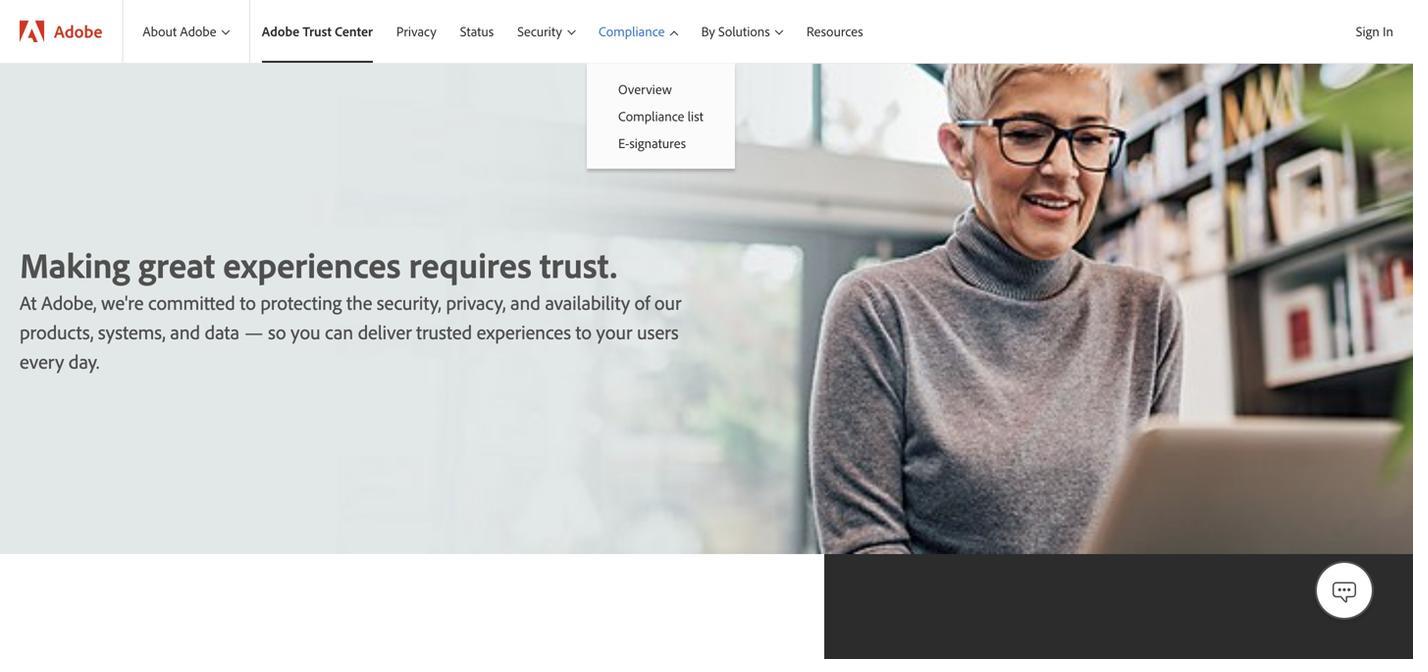 Task type: describe. For each thing, give the bounding box(es) containing it.
list
[[688, 108, 704, 125]]

status link
[[448, 0, 506, 63]]

sign in
[[1357, 23, 1394, 40]]

security
[[518, 23, 562, 40]]

e-
[[619, 135, 630, 152]]

by
[[702, 23, 716, 40]]

users
[[637, 320, 679, 345]]

compliance list link
[[587, 103, 735, 130]]

the
[[347, 290, 372, 315]]

trusted
[[416, 320, 472, 345]]

resources
[[807, 23, 864, 40]]

adobe for adobe
[[54, 20, 103, 42]]

availability
[[545, 290, 630, 315]]

your
[[597, 320, 633, 345]]

privacy,
[[446, 290, 506, 315]]

great
[[138, 243, 215, 287]]

privacy link
[[385, 0, 448, 63]]

adobe trust center link
[[250, 0, 385, 63]]

sign in button
[[1353, 15, 1398, 48]]

adobe trust center
[[262, 23, 373, 40]]

0 horizontal spatial to
[[240, 290, 256, 315]]

0 horizontal spatial and
[[170, 320, 200, 345]]

overview
[[619, 81, 672, 98]]

about adobe button
[[123, 0, 249, 63]]

trust.
[[540, 243, 618, 287]]

compliance button
[[587, 0, 690, 63]]

solutions
[[719, 23, 770, 40]]

requires
[[409, 243, 532, 287]]

can
[[325, 320, 354, 345]]

1 vertical spatial to
[[576, 320, 592, 345]]

compliance list
[[619, 108, 704, 125]]

group containing overview
[[587, 63, 735, 169]]

data —
[[205, 320, 264, 345]]



Task type: locate. For each thing, give the bounding box(es) containing it.
sign
[[1357, 23, 1380, 40]]

of
[[635, 290, 650, 315]]

adobe left about
[[54, 20, 103, 42]]

about adobe
[[143, 23, 217, 40]]

center
[[335, 23, 373, 40]]

security,
[[377, 290, 442, 315]]

privacy
[[397, 23, 437, 40]]

so
[[268, 320, 286, 345]]

1 horizontal spatial experiences
[[477, 320, 571, 345]]

we're
[[101, 290, 144, 315]]

and down committed
[[170, 320, 200, 345]]

making great experiences requires trust. at adobe, we're committed to protecting the security, privacy, and availability of our products, systems, and data — so you can deliver trusted experiences to your users every day.
[[20, 243, 682, 374]]

experiences up the protecting
[[223, 243, 401, 287]]

compliance for compliance list
[[619, 108, 685, 125]]

1 horizontal spatial to
[[576, 320, 592, 345]]

adobe,
[[41, 290, 97, 315]]

compliance
[[599, 23, 665, 40], [619, 108, 685, 125]]

systems,
[[98, 320, 166, 345]]

0 vertical spatial and
[[511, 290, 541, 315]]

making
[[20, 243, 130, 287]]

signatures
[[630, 135, 686, 152]]

0 horizontal spatial experiences
[[223, 243, 401, 287]]

every
[[20, 349, 64, 374]]

overview link
[[587, 76, 735, 103]]

to up data —
[[240, 290, 256, 315]]

group
[[587, 63, 735, 169]]

committed
[[148, 290, 235, 315]]

1 vertical spatial compliance
[[619, 108, 685, 125]]

in
[[1384, 23, 1394, 40]]

security button
[[506, 0, 587, 63]]

adobe inside popup button
[[180, 23, 217, 40]]

protecting
[[261, 290, 342, 315]]

deliver
[[358, 320, 412, 345]]

our
[[655, 290, 682, 315]]

and
[[511, 290, 541, 315], [170, 320, 200, 345]]

resources link
[[795, 0, 875, 63]]

by solutions button
[[690, 0, 795, 63]]

e-signatures
[[619, 135, 686, 152]]

compliance for compliance
[[599, 23, 665, 40]]

about
[[143, 23, 177, 40]]

by solutions
[[702, 23, 770, 40]]

0 vertical spatial to
[[240, 290, 256, 315]]

to
[[240, 290, 256, 315], [576, 320, 592, 345]]

at
[[20, 290, 37, 315]]

compliance inside dropdown button
[[599, 23, 665, 40]]

adobe link
[[0, 0, 122, 63]]

compliance up 'overview'
[[599, 23, 665, 40]]

1 horizontal spatial and
[[511, 290, 541, 315]]

compliance up e-signatures on the left of the page
[[619, 108, 685, 125]]

0 vertical spatial experiences
[[223, 243, 401, 287]]

2 horizontal spatial adobe
[[262, 23, 300, 40]]

0 vertical spatial compliance
[[599, 23, 665, 40]]

to down 'availability'
[[576, 320, 592, 345]]

adobe for adobe trust center
[[262, 23, 300, 40]]

trust
[[303, 23, 332, 40]]

adobe right about
[[180, 23, 217, 40]]

experiences
[[223, 243, 401, 287], [477, 320, 571, 345]]

status
[[460, 23, 494, 40]]

products,
[[20, 320, 94, 345]]

you
[[291, 320, 321, 345]]

e-signatures link
[[587, 130, 735, 157]]

adobe
[[54, 20, 103, 42], [180, 23, 217, 40], [262, 23, 300, 40]]

day.
[[69, 349, 100, 374]]

1 vertical spatial experiences
[[477, 320, 571, 345]]

1 vertical spatial and
[[170, 320, 200, 345]]

and right privacy,
[[511, 290, 541, 315]]

0 horizontal spatial adobe
[[54, 20, 103, 42]]

adobe left trust
[[262, 23, 300, 40]]

experiences down privacy,
[[477, 320, 571, 345]]

1 horizontal spatial adobe
[[180, 23, 217, 40]]



Task type: vqa. For each thing, say whether or not it's contained in the screenshot.
PDF &
no



